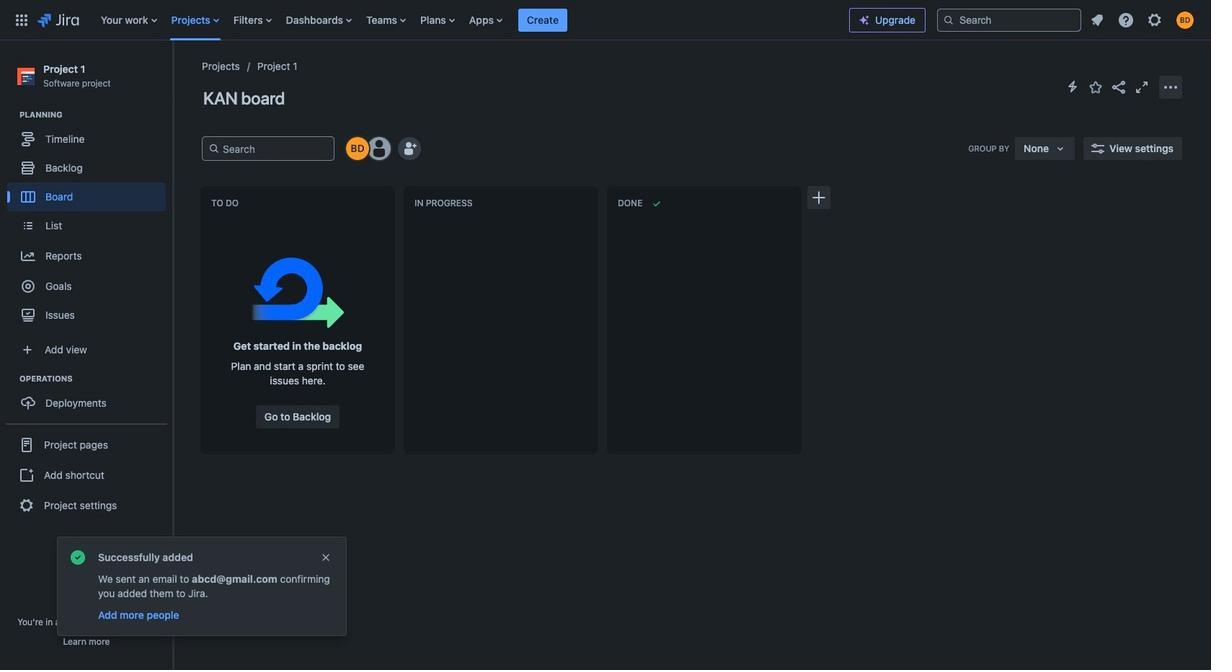 Task type: vqa. For each thing, say whether or not it's contained in the screenshot.
Group corresponding to OPERATIONS image
yes



Task type: describe. For each thing, give the bounding box(es) containing it.
sidebar element
[[0, 40, 173, 670]]

Search field
[[938, 8, 1082, 31]]

heading for group for planning icon
[[19, 109, 172, 121]]

heading for operations icon's group
[[19, 373, 172, 385]]

appswitcher icon image
[[13, 11, 30, 28]]

your profile and settings image
[[1177, 11, 1195, 28]]

planning image
[[2, 106, 19, 123]]

search image
[[943, 14, 955, 26]]

2 vertical spatial group
[[6, 424, 167, 526]]

primary element
[[9, 0, 850, 40]]

dismiss image
[[320, 552, 332, 563]]

group for planning icon
[[7, 109, 172, 334]]



Task type: locate. For each thing, give the bounding box(es) containing it.
star kan board image
[[1088, 78, 1105, 96]]

list
[[94, 0, 850, 40], [1085, 7, 1203, 33]]

goal image
[[22, 280, 35, 293]]

1 vertical spatial heading
[[19, 373, 172, 385]]

add people image
[[401, 140, 418, 157]]

help image
[[1118, 11, 1135, 28]]

2 heading from the top
[[19, 373, 172, 385]]

more actions image
[[1163, 78, 1180, 96]]

automations menu button icon image
[[1065, 78, 1082, 95]]

alert
[[58, 537, 346, 635]]

jira image
[[38, 11, 79, 28], [38, 11, 79, 28]]

list item
[[519, 0, 568, 40]]

1 vertical spatial group
[[7, 373, 172, 422]]

0 horizontal spatial list
[[94, 0, 850, 40]]

banner
[[0, 0, 1212, 40]]

enter full screen image
[[1134, 78, 1151, 96]]

group
[[7, 109, 172, 334], [7, 373, 172, 422], [6, 424, 167, 526]]

sidebar navigation image
[[157, 58, 189, 87]]

0 vertical spatial group
[[7, 109, 172, 334]]

Search text field
[[220, 137, 328, 160]]

heading
[[19, 109, 172, 121], [19, 373, 172, 385]]

settings image
[[1147, 11, 1164, 28]]

view settings image
[[1090, 140, 1107, 157]]

success image
[[69, 549, 87, 566]]

create column image
[[811, 189, 828, 206]]

notifications image
[[1089, 11, 1107, 28]]

1 horizontal spatial list
[[1085, 7, 1203, 33]]

0 vertical spatial heading
[[19, 109, 172, 121]]

operations image
[[2, 370, 19, 387]]

1 heading from the top
[[19, 109, 172, 121]]

group for operations icon
[[7, 373, 172, 422]]

None search field
[[938, 8, 1082, 31]]



